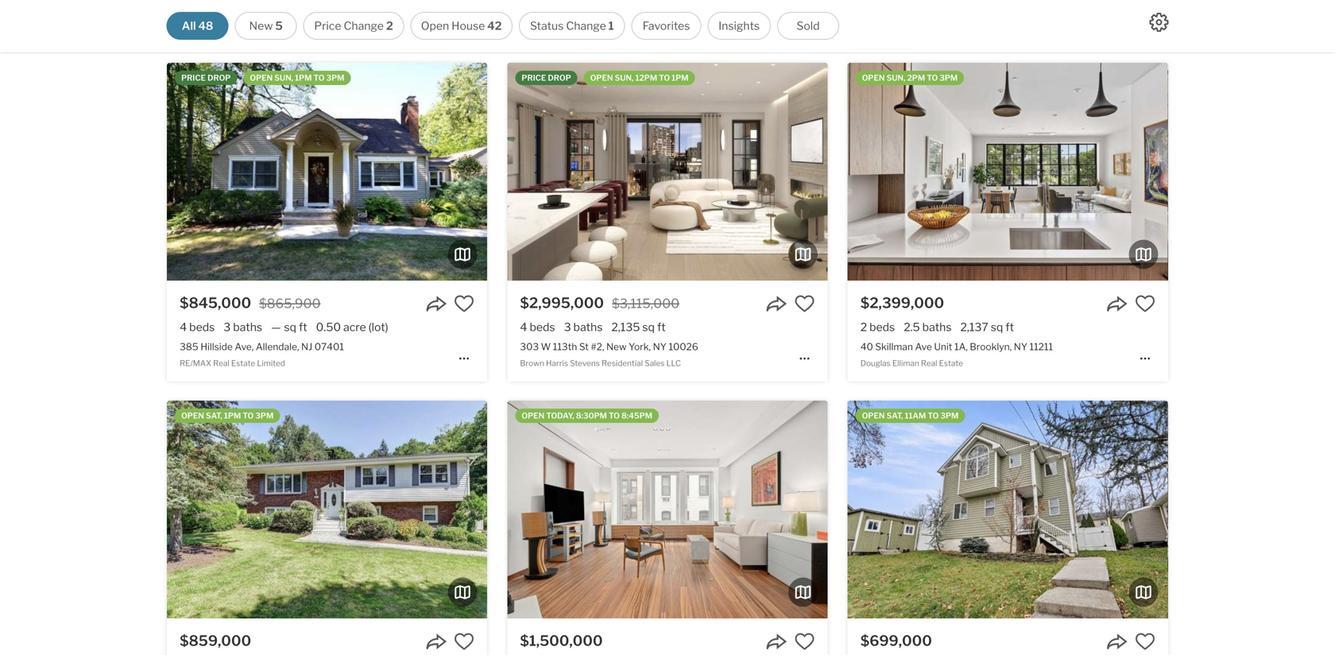 Task type: vqa. For each thing, say whether or not it's contained in the screenshot.


Task type: locate. For each thing, give the bounding box(es) containing it.
photo of 244 w 23rd st unit 3a, new york, ny 10011 image
[[508, 401, 828, 619], [828, 401, 1148, 619]]

1 horizontal spatial real
[[921, 358, 938, 368]]

beds up 'skillman'
[[870, 321, 895, 334]]

0 horizontal spatial favorite button checkbox
[[795, 631, 815, 652]]

2 favorite button image from the left
[[1135, 293, 1156, 314]]

sun, left 2pm
[[887, 73, 906, 83]]

3 up hillside
[[224, 321, 231, 334]]

2 horizontal spatial nj
[[651, 3, 663, 15]]

beds
[[189, 321, 215, 334], [530, 321, 555, 334], [870, 321, 895, 334]]

4 beds up the 385
[[180, 321, 215, 334]]

3 baths for $845,000
[[224, 321, 262, 334]]

2 horizontal spatial ft
[[1006, 321, 1014, 334]]

sat, down the re/max
[[206, 411, 222, 421]]

385
[[180, 341, 198, 353]]

baths up st
[[574, 321, 603, 334]]

1 horizontal spatial sq
[[643, 321, 655, 334]]

1 horizontal spatial 4
[[520, 321, 528, 334]]

sales
[[645, 358, 665, 368]]

1 horizontal spatial baths
[[574, 321, 603, 334]]

price down the keller
[[522, 73, 546, 83]]

beds up the 385
[[189, 321, 215, 334]]

2 price from the left
[[522, 73, 546, 83]]

2,137
[[961, 321, 989, 334]]

8:45pm
[[622, 411, 653, 421]]

all 48
[[182, 19, 213, 33]]

0 horizontal spatial price drop
[[181, 73, 231, 83]]

2 horizontal spatial 1pm
[[672, 73, 689, 83]]

baths down $845,000 $865,900
[[233, 321, 262, 334]]

$2,995,000
[[520, 294, 604, 312]]

rd,
[[573, 3, 587, 15]]

2 estate from the left
[[939, 358, 964, 368]]

2 left the open
[[386, 19, 393, 33]]

4 beds for $2,995,000
[[520, 321, 555, 334]]

favorite button checkbox for $1,500,000
[[795, 631, 815, 652]]

0 horizontal spatial baths
[[233, 321, 262, 334]]

1 horizontal spatial favorite button checkbox
[[1135, 293, 1156, 314]]

3 beds from the left
[[870, 321, 895, 334]]

price change 2
[[314, 19, 393, 33]]

4 for $845,000
[[180, 321, 187, 334]]

3 baths for $2,995,000
[[564, 321, 603, 334]]

1pm for open sun, 1pm to 3pm
[[295, 73, 312, 83]]

0 horizontal spatial 3
[[224, 321, 231, 334]]

realty
[[631, 21, 655, 30]]

1 vertical spatial 2
[[861, 321, 867, 334]]

2 horizontal spatial sun,
[[887, 73, 906, 83]]

2 sun, from the left
[[615, 73, 634, 83]]

2 price drop from the left
[[522, 73, 571, 83]]

real
[[213, 358, 230, 368], [921, 358, 938, 368]]

0 horizontal spatial real
[[213, 358, 230, 368]]

3pm down the limited
[[255, 411, 274, 421]]

open left '11am'
[[862, 411, 885, 421]]

baths
[[233, 321, 262, 334], [574, 321, 603, 334], [923, 321, 952, 334]]

1 horizontal spatial price
[[522, 73, 546, 83]]

favorite button checkbox
[[1135, 293, 1156, 314], [795, 631, 815, 652]]

open down new 5
[[250, 73, 273, 83]]

new left 5
[[249, 19, 273, 33]]

2 real from the left
[[921, 358, 938, 368]]

real down ave
[[921, 358, 938, 368]]

1 beds from the left
[[189, 321, 215, 334]]

sat, left '11am'
[[887, 411, 904, 421]]

price
[[181, 73, 206, 83], [522, 73, 546, 83]]

— sq ft
[[271, 321, 307, 334]]

nj inside 35 colonial rd, midland park, nj 07432 keller williams village square realty - wyckoff
[[651, 3, 663, 15]]

estate left the limited
[[231, 358, 255, 368]]

ave,
[[256, 3, 275, 15], [235, 341, 254, 353]]

ft left 0.50
[[299, 321, 307, 334]]

acre
[[343, 321, 366, 334]]

0 vertical spatial 2
[[386, 19, 393, 33]]

0 horizontal spatial change
[[344, 19, 384, 33]]

keller
[[520, 21, 542, 30]]

1 photo of 385 hillside ave, allendale, nj 07401 image from the left
[[167, 63, 488, 281]]

1 sat, from the left
[[206, 411, 222, 421]]

sq right —
[[284, 321, 296, 334]]

price drop down status
[[522, 73, 571, 83]]

1 horizontal spatial nj
[[340, 3, 351, 15]]

ave, right hillside
[[235, 341, 254, 353]]

favorite button checkbox for $2,399,000
[[1135, 293, 1156, 314]]

open left 12pm
[[590, 73, 613, 83]]

nj left 07401
[[301, 341, 313, 353]]

favorite button image for $699,000
[[1135, 631, 1156, 652]]

photo of 118 grove st, mahwah, nj 07430 image
[[848, 401, 1169, 619], [1168, 401, 1336, 619]]

drop down williams
[[548, 73, 571, 83]]

1 estate from the left
[[231, 358, 255, 368]]

drop down 48
[[208, 73, 231, 83]]

to for $859,000
[[243, 411, 254, 421]]

favorite button image
[[795, 293, 815, 314], [454, 631, 475, 652], [795, 631, 815, 652], [1135, 631, 1156, 652]]

3 up 113th
[[564, 321, 571, 334]]

sq up brooklyn,
[[991, 321, 1004, 334]]

1 real from the left
[[213, 358, 230, 368]]

favorite button checkbox for $2,995,000
[[795, 293, 815, 314]]

1 horizontal spatial ny
[[1014, 341, 1028, 353]]

1 change from the left
[[344, 19, 384, 33]]

0 horizontal spatial new
[[249, 19, 273, 33]]

1 price from the left
[[181, 73, 206, 83]]

change down rd,
[[566, 19, 606, 33]]

jersey
[[278, 3, 313, 15]]

open sun, 2pm to 3pm
[[862, 73, 958, 83]]

to down the 385 hillside ave, allendale, nj 07401 re/max real estate limited
[[243, 411, 254, 421]]

1 horizontal spatial estate
[[939, 358, 964, 368]]

new up residential
[[607, 341, 627, 353]]

1 drop from the left
[[208, 73, 231, 83]]

to left 8:45pm
[[609, 411, 620, 421]]

1 horizontal spatial change
[[566, 19, 606, 33]]

0 vertical spatial favorite button checkbox
[[1135, 293, 1156, 314]]

favorite button image
[[454, 293, 475, 314], [1135, 293, 1156, 314]]

0 horizontal spatial ny
[[653, 341, 667, 353]]

0 horizontal spatial ave,
[[235, 341, 254, 353]]

open for $699,000
[[862, 411, 885, 421]]

2 4 from the left
[[520, 321, 528, 334]]

2 photo of 55 montebello rd, montebello, ny 10901 image from the left
[[487, 401, 808, 619]]

ave, inside the 385 hillside ave, allendale, nj 07401 re/max real estate limited
[[235, 341, 254, 353]]

0 horizontal spatial estate
[[231, 358, 255, 368]]

price drop
[[181, 73, 231, 83], [522, 73, 571, 83]]

3 baths
[[224, 321, 262, 334], [564, 321, 603, 334]]

baths for $845,000
[[233, 321, 262, 334]]

2 baths from the left
[[574, 321, 603, 334]]

2 ft from the left
[[657, 321, 666, 334]]

price for $2,995,000
[[522, 73, 546, 83]]

photo of 40 skillman ave unit 1a, brooklyn, ny 11211 image
[[848, 63, 1169, 281], [1168, 63, 1336, 281]]

favorite button checkbox for $859,000
[[454, 631, 475, 652]]

1 horizontal spatial drop
[[548, 73, 571, 83]]

1pm down the new radio at the top left of the page
[[295, 73, 312, 83]]

0 horizontal spatial 4 beds
[[180, 321, 215, 334]]

$1,500,000
[[520, 632, 603, 650]]

photo of 385 hillside ave, allendale, nj 07401 image
[[167, 63, 488, 281], [487, 63, 808, 281]]

0 horizontal spatial ft
[[299, 321, 307, 334]]

4 up the 385
[[180, 321, 187, 334]]

beds for $845,000
[[189, 321, 215, 334]]

2 change from the left
[[566, 19, 606, 33]]

0 horizontal spatial favorite button image
[[454, 293, 475, 314]]

0 vertical spatial ave,
[[256, 3, 275, 15]]

change inside status change radio
[[566, 19, 606, 33]]

0 horizontal spatial drop
[[208, 73, 231, 83]]

1 horizontal spatial favorite button image
[[1135, 293, 1156, 314]]

1 vertical spatial new
[[607, 341, 627, 353]]

ny
[[653, 341, 667, 353], [1014, 341, 1028, 353]]

1 vertical spatial favorite button checkbox
[[795, 631, 815, 652]]

ft up brooklyn,
[[1006, 321, 1014, 334]]

stevens
[[570, 358, 600, 368]]

3 baths up st
[[564, 321, 603, 334]]

1 horizontal spatial new
[[607, 341, 627, 353]]

st
[[579, 341, 589, 353]]

open left the today,
[[522, 411, 545, 421]]

price drop down 48
[[181, 73, 231, 83]]

1 horizontal spatial sat,
[[887, 411, 904, 421]]

2 sat, from the left
[[887, 411, 904, 421]]

4 for $2,995,000
[[520, 321, 528, 334]]

to right 12pm
[[659, 73, 670, 83]]

2 3 from the left
[[564, 321, 571, 334]]

3 ft from the left
[[1006, 321, 1014, 334]]

allendale,
[[256, 341, 299, 353]]

favorite button image for $845,000
[[454, 293, 475, 314]]

0 horizontal spatial 4
[[180, 321, 187, 334]]

real inside 40 skillman ave unit 1a, brooklyn, ny 11211 douglas elliman real estate
[[921, 358, 938, 368]]

2
[[386, 19, 393, 33], [861, 321, 867, 334]]

1 horizontal spatial price drop
[[522, 73, 571, 83]]

2 beds from the left
[[530, 321, 555, 334]]

1 baths from the left
[[233, 321, 262, 334]]

beds up w
[[530, 321, 555, 334]]

sq up york, on the bottom of the page
[[643, 321, 655, 334]]

1 4 beds from the left
[[180, 321, 215, 334]]

2 photo of 244 w 23rd st unit 3a, new york, ny 10011 image from the left
[[828, 401, 1148, 619]]

0 vertical spatial new
[[249, 19, 273, 33]]

11211
[[1030, 341, 1053, 353]]

1 vertical spatial ave,
[[235, 341, 254, 353]]

8:30pm
[[576, 411, 607, 421]]

4 beds up '303'
[[520, 321, 555, 334]]

residential
[[602, 358, 643, 368]]

open for $1,500,000
[[522, 411, 545, 421]]

2 horizontal spatial beds
[[870, 321, 895, 334]]

1 photo of 40 skillman ave unit 1a, brooklyn, ny 11211 image from the left
[[848, 63, 1169, 281]]

1 3 baths from the left
[[224, 321, 262, 334]]

1 horizontal spatial ft
[[657, 321, 666, 334]]

nj right city, at the top
[[340, 3, 351, 15]]

1 horizontal spatial beds
[[530, 321, 555, 334]]

favorites
[[643, 19, 690, 33]]

1 sun, from the left
[[274, 73, 293, 83]]

sat, for $859,000
[[206, 411, 222, 421]]

open down the re/max
[[181, 411, 204, 421]]

1 price drop from the left
[[181, 73, 231, 83]]

house
[[452, 19, 485, 33]]

2 beds
[[861, 321, 895, 334]]

2 4 beds from the left
[[520, 321, 555, 334]]

0 horizontal spatial 1pm
[[224, 411, 241, 421]]

ny left 11211
[[1014, 341, 1028, 353]]

price down all 48
[[181, 73, 206, 83]]

0 horizontal spatial nj
[[301, 341, 313, 353]]

square
[[603, 21, 630, 30]]

new
[[249, 19, 273, 33], [607, 341, 627, 353]]

1 horizontal spatial 1pm
[[295, 73, 312, 83]]

estate down unit
[[939, 358, 964, 368]]

3pm right '11am'
[[941, 411, 959, 421]]

favorite button checkbox for $699,000
[[1135, 631, 1156, 652]]

3 sq from the left
[[991, 321, 1004, 334]]

1 photo of 244 w 23rd st unit 3a, new york, ny 10011 image from the left
[[508, 401, 828, 619]]

0 horizontal spatial sat,
[[206, 411, 222, 421]]

48
[[198, 19, 213, 33]]

harris
[[546, 358, 568, 368]]

to right 2pm
[[927, 73, 938, 83]]

All radio
[[167, 12, 229, 40]]

sq
[[284, 321, 296, 334], [643, 321, 655, 334], [991, 321, 1004, 334]]

real down hillside
[[213, 358, 230, 368]]

2 ny from the left
[[1014, 341, 1028, 353]]

ft for $2,995,000
[[657, 321, 666, 334]]

2 horizontal spatial baths
[[923, 321, 952, 334]]

elliman
[[893, 358, 920, 368]]

favorite button image for $2,995,000
[[795, 293, 815, 314]]

1 horizontal spatial 4 beds
[[520, 321, 555, 334]]

open sat, 11am to 3pm
[[862, 411, 959, 421]]

1pm for open sat, 1pm to 3pm
[[224, 411, 241, 421]]

1 favorite button image from the left
[[454, 293, 475, 314]]

3 baths from the left
[[923, 321, 952, 334]]

favorite button image for $1,500,000
[[795, 631, 815, 652]]

4 up '303'
[[520, 321, 528, 334]]

photo of 303 w 113th st #2, new york, ny 10026 image
[[508, 63, 828, 281], [828, 63, 1148, 281]]

unit
[[934, 341, 953, 353]]

Sold radio
[[777, 12, 840, 40]]

1 horizontal spatial ave,
[[256, 3, 275, 15]]

1 ny from the left
[[653, 341, 667, 353]]

skillman
[[876, 341, 913, 353]]

favorite button checkbox
[[454, 293, 475, 314], [795, 293, 815, 314], [454, 631, 475, 652], [1135, 631, 1156, 652]]

2 3 baths from the left
[[564, 321, 603, 334]]

nj up -
[[651, 3, 663, 15]]

3pm right 2pm
[[940, 73, 958, 83]]

1pm down the 385 hillside ave, allendale, nj 07401 re/max real estate limited
[[224, 411, 241, 421]]

ft
[[299, 321, 307, 334], [657, 321, 666, 334], [1006, 321, 1014, 334]]

open left 2pm
[[862, 73, 885, 83]]

ny up sales
[[653, 341, 667, 353]]

1 horizontal spatial sun,
[[615, 73, 634, 83]]

3
[[224, 321, 231, 334], [564, 321, 571, 334]]

2 up 40
[[861, 321, 867, 334]]

2 photo of 303 w 113th st #2, new york, ny 10026 image from the left
[[828, 63, 1148, 281]]

$865,900
[[259, 296, 321, 311]]

0 horizontal spatial beds
[[189, 321, 215, 334]]

3 baths down $845,000 $865,900
[[224, 321, 262, 334]]

2 sq from the left
[[643, 321, 655, 334]]

2 horizontal spatial sq
[[991, 321, 1004, 334]]

change inside price change radio
[[344, 19, 384, 33]]

w
[[541, 341, 551, 353]]

303 w 113th st #2, new york, ny 10026 brown harris stevens residential sales llc
[[520, 341, 699, 368]]

3pm
[[326, 73, 345, 83], [940, 73, 958, 83], [255, 411, 274, 421], [941, 411, 959, 421]]

sun, for $845,000
[[274, 73, 293, 83]]

to down price at top
[[314, 73, 325, 83]]

ave, up new 5
[[256, 3, 275, 15]]

0 horizontal spatial 3 baths
[[224, 321, 262, 334]]

change for 1
[[566, 19, 606, 33]]

0 horizontal spatial sun,
[[274, 73, 293, 83]]

bramhall
[[200, 3, 254, 15]]

baths up unit
[[923, 321, 952, 334]]

sun, for $2,995,000
[[615, 73, 634, 83]]

open sun, 12pm to 1pm
[[590, 73, 689, 83]]

0 horizontal spatial price
[[181, 73, 206, 83]]

2 inside price change radio
[[386, 19, 393, 33]]

(lot)
[[369, 321, 389, 334]]

estate inside 40 skillman ave unit 1a, brooklyn, ny 11211 douglas elliman real estate
[[939, 358, 964, 368]]

1pm right 12pm
[[672, 73, 689, 83]]

midland
[[589, 3, 624, 15]]

city,
[[315, 3, 338, 15]]

baths for $2,995,000
[[574, 321, 603, 334]]

0 horizontal spatial 2
[[386, 19, 393, 33]]

change down 07304
[[344, 19, 384, 33]]

sun, left 12pm
[[615, 73, 634, 83]]

sun, down 5
[[274, 73, 293, 83]]

0 horizontal spatial sq
[[284, 321, 296, 334]]

1 4 from the left
[[180, 321, 187, 334]]

park,
[[626, 3, 649, 15]]

3 for $2,995,000
[[564, 321, 571, 334]]

1 horizontal spatial 3 baths
[[564, 321, 603, 334]]

sun,
[[274, 73, 293, 83], [615, 73, 634, 83], [887, 73, 906, 83]]

nj
[[340, 3, 351, 15], [651, 3, 663, 15], [301, 341, 313, 353]]

1 horizontal spatial 3
[[564, 321, 571, 334]]

ft down $3,115,000
[[657, 321, 666, 334]]

2 drop from the left
[[548, 73, 571, 83]]

4 beds for $845,000
[[180, 321, 215, 334]]

1 3 from the left
[[224, 321, 231, 334]]

price drop for $2,995,000
[[522, 73, 571, 83]]

4
[[180, 321, 187, 334], [520, 321, 528, 334]]

photo of 55 montebello rd, montebello, ny 10901 image
[[167, 401, 488, 619], [487, 401, 808, 619]]

option group
[[167, 12, 840, 40]]

new inside radio
[[249, 19, 273, 33]]

drop
[[208, 73, 231, 83], [548, 73, 571, 83]]

to
[[314, 73, 325, 83], [659, 73, 670, 83], [927, 73, 938, 83], [243, 411, 254, 421], [609, 411, 620, 421], [928, 411, 939, 421]]

2,137 sq ft
[[961, 321, 1014, 334]]

to right '11am'
[[928, 411, 939, 421]]



Task type: describe. For each thing, give the bounding box(es) containing it.
ave, for jersey
[[256, 3, 275, 15]]

Status Change radio
[[519, 12, 625, 40]]

open for $2,399,000
[[862, 73, 885, 83]]

3pm for $859,000
[[255, 411, 274, 421]]

2,135 sq ft
[[612, 321, 666, 334]]

07304
[[353, 3, 384, 15]]

40
[[861, 341, 874, 353]]

10026
[[669, 341, 699, 353]]

price for $845,000
[[181, 73, 206, 83]]

1 ft from the left
[[299, 321, 307, 334]]

all
[[182, 19, 196, 33]]

sq for $2,995,000
[[643, 321, 655, 334]]

0.50 acre (lot)
[[316, 321, 389, 334]]

$845,000 $865,900
[[180, 294, 321, 312]]

5
[[275, 19, 283, 33]]

35
[[520, 3, 533, 15]]

Price Change radio
[[303, 12, 404, 40]]

change for 2
[[344, 19, 384, 33]]

3pm down price at top
[[326, 73, 345, 83]]

today,
[[546, 411, 575, 421]]

to for $1,500,000
[[609, 411, 620, 421]]

ft for $2,399,000
[[1006, 321, 1014, 334]]

sat, for $699,000
[[887, 411, 904, 421]]

#2,
[[591, 341, 605, 353]]

drop for $845,000
[[208, 73, 231, 83]]

11am
[[905, 411, 926, 421]]

real inside the 385 hillside ave, allendale, nj 07401 re/max real estate limited
[[213, 358, 230, 368]]

llc
[[667, 358, 681, 368]]

1 photo of 55 montebello rd, montebello, ny 10901 image from the left
[[167, 401, 488, 619]]

option group containing all
[[167, 12, 840, 40]]

$2,995,000 $3,115,000
[[520, 294, 680, 312]]

—
[[271, 321, 281, 334]]

1 sq from the left
[[284, 321, 296, 334]]

new 5
[[249, 19, 283, 33]]

ave
[[915, 341, 932, 353]]

3 for $845,000
[[224, 321, 231, 334]]

3pm for $699,000
[[941, 411, 959, 421]]

favorite button image for $859,000
[[454, 631, 475, 652]]

1 photo of 303 w 113th st #2, new york, ny 10026 image from the left
[[508, 63, 828, 281]]

drop for $2,995,000
[[548, 73, 571, 83]]

2pm
[[908, 73, 926, 83]]

42
[[488, 19, 502, 33]]

385 hillside ave, allendale, nj 07401 re/max real estate limited
[[180, 341, 344, 368]]

brown
[[520, 358, 545, 368]]

favorite button image for $2,399,000
[[1135, 293, 1156, 314]]

colonial
[[535, 3, 571, 15]]

limited
[[257, 358, 285, 368]]

1 horizontal spatial 2
[[861, 321, 867, 334]]

open for $859,000
[[181, 411, 204, 421]]

2 photo of 385 hillside ave, allendale, nj 07401 image from the left
[[487, 63, 808, 281]]

open sun, 1pm to 3pm
[[250, 73, 345, 83]]

$699,000
[[861, 632, 932, 650]]

brooklyn,
[[970, 341, 1012, 353]]

2 photo of 40 skillman ave unit 1a, brooklyn, ny 11211 image from the left
[[1168, 63, 1336, 281]]

status change 1
[[530, 19, 614, 33]]

2.5 baths
[[904, 321, 952, 334]]

new inside 303 w 113th st #2, new york, ny 10026 brown harris stevens residential sales llc
[[607, 341, 627, 353]]

hillside
[[201, 341, 233, 353]]

estate inside the 385 hillside ave, allendale, nj 07401 re/max real estate limited
[[231, 358, 255, 368]]

303
[[520, 341, 539, 353]]

re/max
[[180, 358, 211, 368]]

626 bramhall ave, jersey city, nj 07304
[[180, 3, 384, 15]]

open today, 8:30pm to 8:45pm
[[522, 411, 653, 421]]

williams
[[543, 21, 575, 30]]

Open House radio
[[411, 12, 513, 40]]

$2,399,000
[[861, 294, 945, 312]]

-
[[657, 21, 660, 30]]

nj for park,
[[651, 3, 663, 15]]

ny inside 303 w 113th st #2, new york, ny 10026 brown harris stevens residential sales llc
[[653, 341, 667, 353]]

open sat, 1pm to 3pm
[[181, 411, 274, 421]]

$845,000
[[180, 294, 251, 312]]

village
[[576, 21, 602, 30]]

insights
[[719, 19, 760, 33]]

beds for $2,995,000
[[530, 321, 555, 334]]

price drop for $845,000
[[181, 73, 231, 83]]

status
[[530, 19, 564, 33]]

2 photo of 118 grove st, mahwah, nj 07430 image from the left
[[1168, 401, 1336, 619]]

open
[[421, 19, 449, 33]]

Favorites radio
[[632, 12, 701, 40]]

$859,000
[[180, 632, 251, 650]]

wyckoff
[[661, 21, 693, 30]]

to for $2,399,000
[[927, 73, 938, 83]]

douglas
[[861, 358, 891, 368]]

to for $699,000
[[928, 411, 939, 421]]

40 skillman ave unit 1a, brooklyn, ny 11211 douglas elliman real estate
[[861, 341, 1053, 368]]

2,135
[[612, 321, 640, 334]]

nj for city,
[[340, 3, 351, 15]]

favorite button checkbox for $845,000
[[454, 293, 475, 314]]

2.5
[[904, 321, 920, 334]]

ave, for allendale,
[[235, 341, 254, 353]]

3pm for $2,399,000
[[940, 73, 958, 83]]

nj inside the 385 hillside ave, allendale, nj 07401 re/max real estate limited
[[301, 341, 313, 353]]

1 photo of 118 grove st, mahwah, nj 07430 image from the left
[[848, 401, 1169, 619]]

$3,115,000
[[612, 296, 680, 311]]

626
[[180, 3, 198, 15]]

New radio
[[235, 12, 297, 40]]

Insights radio
[[708, 12, 771, 40]]

0.50
[[316, 321, 341, 334]]

3 sun, from the left
[[887, 73, 906, 83]]

open house 42
[[421, 19, 502, 33]]

35 colonial rd, midland park, nj 07432 keller williams village square realty - wyckoff
[[520, 3, 695, 30]]

1
[[609, 19, 614, 33]]

1a,
[[955, 341, 968, 353]]

07401
[[315, 341, 344, 353]]

price
[[314, 19, 341, 33]]

ny inside 40 skillman ave unit 1a, brooklyn, ny 11211 douglas elliman real estate
[[1014, 341, 1028, 353]]

sold
[[797, 19, 820, 33]]

113th
[[553, 341, 577, 353]]

07432
[[665, 3, 695, 15]]

12pm
[[636, 73, 658, 83]]

york,
[[629, 341, 651, 353]]

sq for $2,399,000
[[991, 321, 1004, 334]]



